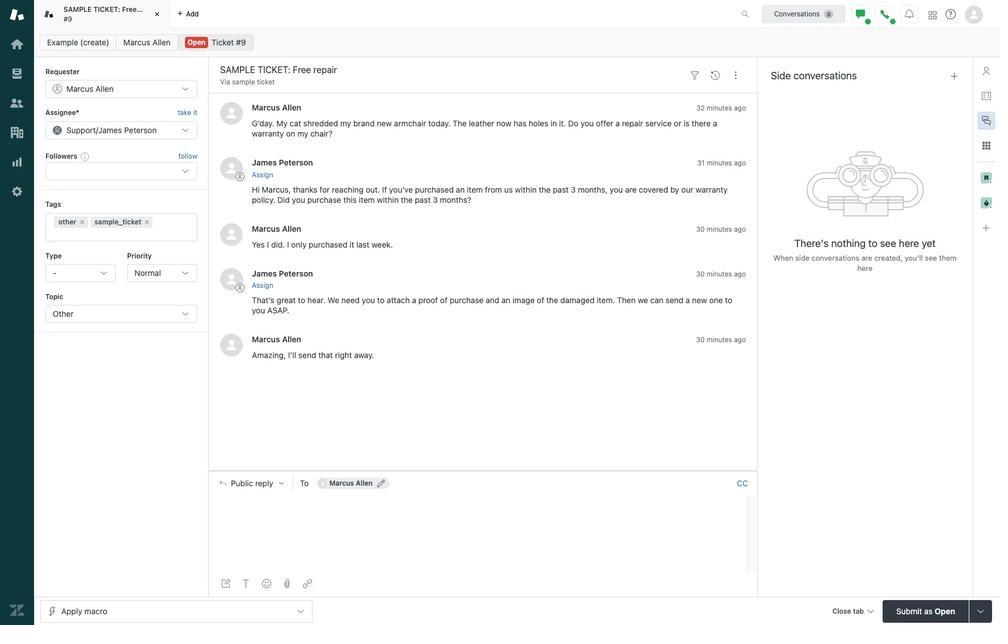 Task type: describe. For each thing, give the bounding box(es) containing it.
marcus up 'amazing,'
[[252, 335, 280, 344]]

sample
[[64, 5, 92, 14]]

new inside g'day. my cat shredded my brand new armchair today. the leather now has holes in it. do you offer a repair service or is there a warranty on my chair?
[[377, 119, 392, 128]]

ago for g'day. my cat shredded my brand new armchair today. the leather now has holes in it. do you offer a repair service or is there a warranty on my chair?
[[734, 104, 746, 113]]

armchair
[[394, 119, 426, 128]]

marcus inside requester element
[[66, 84, 93, 94]]

marcus allen link for g'day.
[[252, 103, 301, 113]]

button displays agent's chat status as online. image
[[856, 9, 865, 18]]

/
[[96, 125, 98, 135]]

1 horizontal spatial past
[[553, 185, 569, 194]]

avatar image for g'day.
[[220, 102, 243, 125]]

0 horizontal spatial here
[[857, 264, 873, 273]]

priority
[[127, 252, 152, 260]]

topic
[[45, 293, 63, 301]]

james for that's
[[252, 269, 277, 278]]

them
[[939, 254, 957, 263]]

out.
[[366, 185, 380, 194]]

requester
[[45, 67, 80, 76]]

cc button
[[737, 479, 748, 489]]

avatar image for yes
[[220, 223, 243, 246]]

right
[[335, 350, 352, 360]]

g'day.
[[252, 119, 274, 128]]

chair?
[[310, 129, 333, 139]]

topic element
[[45, 305, 197, 324]]

purchase inside hi marcus, thanks for reaching out. if you've purchased an item from us within the past 3 months, you are covered by our warranty policy. did you purchase this item within the past 3 months?
[[307, 195, 341, 205]]

purchased inside hi marcus, thanks for reaching out. if you've purchased an item from us within the past 3 months, you are covered by our warranty policy. did you purchase this item within the past 3 months?
[[415, 185, 454, 194]]

covered
[[639, 185, 668, 194]]

via
[[220, 78, 230, 86]]

normal button
[[127, 264, 197, 282]]

to inside there's nothing to see here yet when side conversations are created, you'll see them here
[[868, 238, 877, 250]]

is
[[683, 119, 689, 128]]

followers element
[[45, 162, 197, 180]]

1 horizontal spatial item
[[467, 185, 483, 194]]

32 minutes ago
[[696, 104, 746, 113]]

displays possible ticket submission types image
[[976, 607, 985, 616]]

side
[[771, 70, 791, 82]]

need
[[341, 295, 360, 305]]

open inside secondary "element"
[[188, 38, 205, 47]]

hi
[[252, 185, 260, 194]]

cat
[[290, 119, 301, 128]]

marcus.allen@example.com image
[[318, 479, 327, 488]]

created,
[[874, 254, 903, 263]]

the
[[453, 119, 467, 128]]

other
[[58, 218, 76, 226]]

we
[[638, 295, 648, 305]]

1 horizontal spatial here
[[899, 238, 919, 250]]

us
[[504, 185, 513, 194]]

minutes for g'day. my cat shredded my brand new armchair today. the leather now has holes in it. do you offer a repair service or is there a warranty on my chair?
[[707, 104, 732, 113]]

my
[[276, 119, 288, 128]]

new inside that's great to hear. we need you to attach a proof of purchase and an image of the damaged item. then we can send a new one to you asap.
[[692, 295, 707, 305]]

to
[[300, 479, 309, 488]]

reaching
[[332, 185, 364, 194]]

close tab
[[832, 607, 864, 616]]

leather
[[469, 119, 494, 128]]

you inside g'day. my cat shredded my brand new armchair today. the leather now has holes in it. do you offer a repair service or is there a warranty on my chair?
[[581, 119, 594, 128]]

hide composer image
[[478, 467, 488, 476]]

2 ago from the top
[[734, 159, 746, 168]]

marcus allen link for amazing,
[[252, 335, 301, 344]]

bookmarks image
[[981, 172, 992, 184]]

assign for that's
[[252, 281, 273, 290]]

thanks
[[293, 185, 317, 194]]

edit user image
[[377, 480, 385, 488]]

item.
[[597, 295, 615, 305]]

that
[[318, 350, 333, 360]]

1 vertical spatial past
[[415, 195, 431, 205]]

repair inside sample ticket: free repair #9
[[139, 5, 158, 14]]

admin image
[[10, 184, 24, 199]]

events image
[[711, 71, 720, 80]]

conversations
[[774, 9, 820, 18]]

2 of from the left
[[537, 295, 544, 305]]

it inside button
[[193, 109, 197, 117]]

g'day. my cat shredded my brand new armchair today. the leather now has holes in it. do you offer a repair service or is there a warranty on my chair?
[[252, 119, 717, 139]]

marcus inside secondary "element"
[[123, 37, 150, 47]]

ticket actions image
[[731, 71, 740, 80]]

info on adding followers image
[[81, 152, 90, 161]]

by
[[670, 185, 679, 194]]

public reply button
[[209, 472, 293, 496]]

amazing,
[[252, 350, 286, 360]]

ago for amazing, i'll send that right away.
[[734, 336, 746, 344]]

0 vertical spatial my
[[340, 119, 351, 128]]

1 vertical spatial within
[[377, 195, 399, 205]]

service
[[645, 119, 672, 128]]

30 minutes ago text field for week.
[[696, 225, 746, 233]]

image
[[512, 295, 535, 305]]

in
[[550, 119, 557, 128]]

an inside that's great to hear. we need you to attach a proof of purchase and an image of the damaged item. then we can send a new one to you asap.
[[501, 295, 510, 305]]

other
[[53, 309, 74, 319]]

insert emojis image
[[262, 580, 271, 589]]

get started image
[[10, 37, 24, 52]]

Subject field
[[218, 63, 682, 77]]

ago for yes i did. i only purchased it last week.
[[734, 225, 746, 233]]

a right there
[[713, 119, 717, 128]]

i'll
[[288, 350, 296, 360]]

hi marcus, thanks for reaching out. if you've purchased an item from us within the past 3 months, you are covered by our warranty policy. did you purchase this item within the past 3 months?
[[252, 185, 730, 205]]

remove image
[[79, 219, 85, 226]]

assign button for hi
[[252, 170, 273, 180]]

close tab button
[[827, 600, 878, 625]]

minutes for amazing, i'll send that right away.
[[707, 336, 732, 344]]

follow button
[[178, 151, 197, 162]]

add attachment image
[[282, 580, 292, 589]]

- button
[[45, 264, 116, 282]]

marcus allen inside secondary "element"
[[123, 37, 171, 47]]

this
[[343, 195, 357, 205]]

ticket #9
[[211, 37, 246, 47]]

ago for that's great to hear. we need you to attach a proof of purchase and an image of the damaged item. then we can send a new one to you asap.
[[734, 270, 746, 278]]

type
[[45, 252, 62, 260]]

proof
[[418, 295, 438, 305]]

allen inside secondary "element"
[[152, 37, 171, 47]]

secondary element
[[34, 31, 1000, 54]]

there
[[692, 119, 711, 128]]

months,
[[578, 185, 608, 194]]

has
[[514, 119, 527, 128]]

zendesk products image
[[929, 11, 936, 19]]

notifications image
[[905, 9, 914, 18]]

tags
[[45, 200, 61, 209]]

sample_ticket
[[94, 218, 141, 226]]

-
[[53, 268, 56, 278]]

our
[[681, 185, 693, 194]]

from
[[485, 185, 502, 194]]

free
[[122, 5, 137, 14]]

allen up the cat
[[282, 103, 301, 113]]

side
[[795, 254, 810, 263]]

peterson for that's
[[279, 269, 313, 278]]

shredded
[[303, 119, 338, 128]]

holes
[[529, 119, 548, 128]]

30 minutes ago for week.
[[696, 225, 746, 233]]

allen inside requester element
[[95, 84, 114, 94]]

there's nothing to see here yet when side conversations are created, you'll see them here
[[773, 238, 957, 273]]

allen left 'edit user' image
[[356, 479, 373, 488]]

cc
[[737, 479, 748, 488]]

0 horizontal spatial see
[[880, 238, 896, 250]]

peterson inside assignee* element
[[124, 125, 157, 135]]

a left proof at the left of the page
[[412, 295, 416, 305]]

conversationlabel log
[[209, 93, 757, 471]]

add link (cmd k) image
[[303, 580, 312, 589]]

views image
[[10, 66, 24, 81]]

as
[[924, 607, 933, 616]]

a right 'offer'
[[616, 119, 620, 128]]

now
[[496, 119, 511, 128]]

30 for attach
[[696, 270, 705, 278]]

30 for week.
[[696, 225, 705, 233]]

get help image
[[946, 9, 956, 19]]

3 30 from the top
[[696, 336, 705, 344]]

sample ticket: free repair #9
[[64, 5, 158, 23]]

or
[[674, 119, 681, 128]]

1 of from the left
[[440, 295, 447, 305]]

1 vertical spatial see
[[925, 254, 937, 263]]

public reply
[[231, 479, 273, 488]]

30 minutes ago for attach
[[696, 270, 746, 278]]

1 vertical spatial open
[[935, 607, 955, 616]]

repair inside g'day. my cat shredded my brand new armchair today. the leather now has holes in it. do you offer a repair service or is there a warranty on my chair?
[[622, 119, 643, 128]]

public
[[231, 479, 253, 488]]

4 avatar image from the top
[[220, 268, 243, 291]]

to left the hear.
[[298, 295, 305, 305]]

last
[[356, 240, 369, 249]]

0 vertical spatial conversations
[[793, 70, 857, 82]]

apply
[[61, 607, 82, 616]]



Task type: locate. For each thing, give the bounding box(es) containing it.
james peterson assign up great
[[252, 269, 313, 290]]

you right months,
[[610, 185, 623, 194]]

1 vertical spatial repair
[[622, 119, 643, 128]]

marcus allen right marcus.allen@example.com icon
[[329, 479, 373, 488]]

1 horizontal spatial purchase
[[450, 295, 484, 305]]

marcus allen inside requester element
[[66, 84, 114, 94]]

2 30 minutes ago text field from the top
[[696, 270, 746, 278]]

example (create) button
[[40, 35, 117, 50]]

assign button for that's
[[252, 281, 273, 291]]

zendesk support image
[[10, 7, 24, 22]]

purchased
[[415, 185, 454, 194], [309, 240, 347, 249]]

ticket
[[257, 78, 275, 86]]

#9
[[64, 14, 72, 23], [236, 37, 246, 47]]

#9 down sample
[[64, 14, 72, 23]]

you down thanks
[[292, 195, 305, 205]]

1 vertical spatial james
[[252, 158, 277, 168]]

allen up support / james peterson
[[95, 84, 114, 94]]

1 horizontal spatial an
[[501, 295, 510, 305]]

1 vertical spatial are
[[861, 254, 872, 263]]

open right as
[[935, 607, 955, 616]]

you right need at the top of page
[[362, 295, 375, 305]]

time tracking image
[[981, 197, 992, 209]]

3 avatar image from the top
[[220, 223, 243, 246]]

marcus allen link inside secondary "element"
[[116, 35, 178, 50]]

new right brand at the left top
[[377, 119, 392, 128]]

marcus allen up did.
[[252, 224, 301, 233]]

2 vertical spatial the
[[546, 295, 558, 305]]

assign up that's
[[252, 281, 273, 290]]

0 vertical spatial repair
[[139, 5, 158, 14]]

conversations inside there's nothing to see here yet when side conversations are created, you'll see them here
[[812, 254, 859, 263]]

1 horizontal spatial purchased
[[415, 185, 454, 194]]

assign up the hi
[[252, 171, 273, 179]]

0 horizontal spatial warranty
[[252, 129, 284, 139]]

today.
[[428, 119, 451, 128]]

1 horizontal spatial within
[[515, 185, 537, 194]]

marcus up g'day.
[[252, 103, 280, 113]]

past left months?
[[415, 195, 431, 205]]

tab
[[853, 607, 864, 616]]

0 vertical spatial james peterson assign
[[252, 158, 313, 179]]

30 minutes ago text field
[[696, 225, 746, 233], [696, 270, 746, 278], [696, 336, 746, 344]]

peterson up thanks
[[279, 158, 313, 168]]

nothing
[[831, 238, 866, 250]]

james peterson assign for marcus,
[[252, 158, 313, 179]]

1 horizontal spatial #9
[[236, 37, 246, 47]]

1 30 from the top
[[696, 225, 705, 233]]

5 avatar image from the top
[[220, 334, 243, 357]]

can
[[650, 295, 663, 305]]

marcus allen link down close "icon"
[[116, 35, 178, 50]]

a left one at the right of the page
[[686, 295, 690, 305]]

see up created,
[[880, 238, 896, 250]]

if
[[382, 185, 387, 194]]

3 left months,
[[571, 185, 576, 194]]

1 assign button from the top
[[252, 170, 273, 180]]

1 vertical spatial item
[[359, 195, 375, 205]]

32 minutes ago text field
[[696, 104, 746, 113]]

remove image
[[144, 219, 150, 226]]

2 i from the left
[[287, 240, 289, 249]]

you've
[[389, 185, 413, 194]]

marcus allen up my
[[252, 103, 301, 113]]

0 horizontal spatial 3
[[433, 195, 438, 205]]

0 vertical spatial see
[[880, 238, 896, 250]]

0 horizontal spatial #9
[[64, 14, 72, 23]]

3 30 minutes ago from the top
[[696, 336, 746, 344]]

close
[[832, 607, 851, 616]]

1 horizontal spatial warranty
[[696, 185, 728, 194]]

0 vertical spatial it
[[193, 109, 197, 117]]

take it button
[[178, 107, 197, 119]]

1 horizontal spatial i
[[287, 240, 289, 249]]

open
[[188, 38, 205, 47], [935, 607, 955, 616]]

warranty inside g'day. my cat shredded my brand new armchair today. the leather now has holes in it. do you offer a repair service or is there a warranty on my chair?
[[252, 129, 284, 139]]

tab containing sample ticket: free repair
[[34, 0, 170, 28]]

you down that's
[[252, 306, 265, 315]]

filter image
[[690, 71, 699, 80]]

1 vertical spatial peterson
[[279, 158, 313, 168]]

0 vertical spatial within
[[515, 185, 537, 194]]

1 james peterson assign from the top
[[252, 158, 313, 179]]

0 vertical spatial new
[[377, 119, 392, 128]]

within
[[515, 185, 537, 194], [377, 195, 399, 205]]

requester element
[[45, 80, 197, 98]]

3 30 minutes ago text field from the top
[[696, 336, 746, 344]]

did.
[[271, 240, 285, 249]]

marcus allen down requester
[[66, 84, 114, 94]]

new left one at the right of the page
[[692, 295, 707, 305]]

here
[[899, 238, 919, 250], [857, 264, 873, 273]]

draft mode image
[[221, 580, 230, 589]]

2 james peterson assign from the top
[[252, 269, 313, 290]]

marcus allen link up my
[[252, 103, 301, 113]]

it
[[193, 109, 197, 117], [350, 240, 354, 249]]

james peterson assign for great
[[252, 269, 313, 290]]

0 horizontal spatial within
[[377, 195, 399, 205]]

customer context image
[[982, 66, 991, 75]]

purchased right only
[[309, 240, 347, 249]]

marcus down free
[[123, 37, 150, 47]]

32
[[696, 104, 705, 113]]

1 horizontal spatial of
[[537, 295, 544, 305]]

policy.
[[252, 195, 275, 205]]

conversations right the side on the right of the page
[[793, 70, 857, 82]]

allen up i'll
[[282, 335, 301, 344]]

30 minutes ago text field for attach
[[696, 270, 746, 278]]

brand
[[353, 119, 375, 128]]

1 horizontal spatial are
[[861, 254, 872, 263]]

to left attach
[[377, 295, 384, 305]]

within down if
[[377, 195, 399, 205]]

warranty
[[252, 129, 284, 139], [696, 185, 728, 194]]

1 vertical spatial warranty
[[696, 185, 728, 194]]

0 vertical spatial james peterson link
[[252, 158, 313, 168]]

1 vertical spatial here
[[857, 264, 873, 273]]

marcus allen down close "icon"
[[123, 37, 171, 47]]

an right and
[[501, 295, 510, 305]]

followers
[[45, 152, 77, 160]]

0 vertical spatial are
[[625, 185, 637, 194]]

5 minutes from the top
[[707, 336, 732, 344]]

0 horizontal spatial i
[[267, 240, 269, 249]]

my right on
[[297, 129, 308, 139]]

0 vertical spatial warranty
[[252, 129, 284, 139]]

1 horizontal spatial repair
[[622, 119, 643, 128]]

1 vertical spatial conversations
[[812, 254, 859, 263]]

main element
[[0, 0, 34, 626]]

of right image in the right of the page
[[537, 295, 544, 305]]

james inside assignee* element
[[98, 125, 122, 135]]

that's great to hear. we need you to attach a proof of purchase and an image of the damaged item. then we can send a new one to you asap.
[[252, 295, 734, 315]]

reporting image
[[10, 155, 24, 170]]

james
[[98, 125, 122, 135], [252, 158, 277, 168], [252, 269, 277, 278]]

did
[[277, 195, 290, 205]]

zendesk image
[[10, 604, 24, 618]]

and
[[486, 295, 499, 305]]

3 left months?
[[433, 195, 438, 205]]

31
[[697, 159, 705, 168]]

the
[[539, 185, 551, 194], [401, 195, 413, 205], [546, 295, 558, 305]]

2 avatar image from the top
[[220, 157, 243, 180]]

0 vertical spatial 3
[[571, 185, 576, 194]]

support / james peterson
[[66, 125, 157, 135]]

1 horizontal spatial new
[[692, 295, 707, 305]]

#9 inside secondary "element"
[[236, 37, 246, 47]]

2 vertical spatial james
[[252, 269, 277, 278]]

are inside there's nothing to see here yet when side conversations are created, you'll see them here
[[861, 254, 872, 263]]

1 30 minutes ago from the top
[[696, 225, 746, 233]]

minutes for yes i did. i only purchased it last week.
[[707, 225, 732, 233]]

1 vertical spatial purchased
[[309, 240, 347, 249]]

0 horizontal spatial repair
[[139, 5, 158, 14]]

2 vertical spatial 30 minutes ago text field
[[696, 336, 746, 344]]

1 minutes from the top
[[707, 104, 732, 113]]

0 vertical spatial open
[[188, 38, 205, 47]]

0 horizontal spatial send
[[298, 350, 316, 360]]

conversations down 'nothing'
[[812, 254, 859, 263]]

see down yet
[[925, 254, 937, 263]]

purchase inside that's great to hear. we need you to attach a proof of purchase and an image of the damaged item. then we can send a new one to you asap.
[[450, 295, 484, 305]]

purchase down the for
[[307, 195, 341, 205]]

0 vertical spatial past
[[553, 185, 569, 194]]

assignee*
[[45, 109, 79, 117]]

yes i did. i only purchased it last week.
[[252, 240, 393, 249]]

31 minutes ago text field
[[697, 159, 746, 168]]

do
[[568, 119, 578, 128]]

assign
[[252, 171, 273, 179], [252, 281, 273, 290]]

james peterson link for great
[[252, 269, 313, 278]]

30 minutes ago
[[696, 225, 746, 233], [696, 270, 746, 278], [696, 336, 746, 344]]

1 vertical spatial the
[[401, 195, 413, 205]]

1 vertical spatial #9
[[236, 37, 246, 47]]

assign button up the hi
[[252, 170, 273, 180]]

support
[[66, 125, 96, 135]]

1 vertical spatial james peterson link
[[252, 269, 313, 278]]

warranty inside hi marcus, thanks for reaching out. if you've purchased an item from us within the past 3 months, you are covered by our warranty policy. did you purchase this item within the past 3 months?
[[696, 185, 728, 194]]

1 avatar image from the top
[[220, 102, 243, 125]]

#9 right ticket
[[236, 37, 246, 47]]

peterson
[[124, 125, 157, 135], [279, 158, 313, 168], [279, 269, 313, 278]]

take it
[[178, 109, 197, 117]]

add
[[186, 9, 199, 18]]

james peterson link for marcus,
[[252, 158, 313, 168]]

example
[[47, 37, 78, 47]]

i right yes
[[267, 240, 269, 249]]

it inside conversationlabel log
[[350, 240, 354, 249]]

0 vertical spatial an
[[456, 185, 465, 194]]

tabs tab list
[[34, 0, 729, 28]]

0 vertical spatial 30 minutes ago
[[696, 225, 746, 233]]

0 vertical spatial #9
[[64, 14, 72, 23]]

marcus right marcus.allen@example.com icon
[[329, 479, 354, 488]]

0 vertical spatial item
[[467, 185, 483, 194]]

0 vertical spatial the
[[539, 185, 551, 194]]

it right take
[[193, 109, 197, 117]]

2 vertical spatial 30
[[696, 336, 705, 344]]

minutes for that's great to hear. we need you to attach a proof of purchase and an image of the damaged item. then we can send a new one to you asap.
[[707, 270, 732, 278]]

send inside that's great to hear. we need you to attach a proof of purchase and an image of the damaged item. then we can send a new one to you asap.
[[666, 295, 683, 305]]

here down 'nothing'
[[857, 264, 873, 273]]

purchased up months?
[[415, 185, 454, 194]]

(create)
[[80, 37, 109, 47]]

james peterson link up great
[[252, 269, 313, 278]]

repair right free
[[139, 5, 158, 14]]

ticket
[[211, 37, 234, 47]]

repair left service
[[622, 119, 643, 128]]

assign for hi
[[252, 171, 273, 179]]

send right i'll
[[298, 350, 316, 360]]

past left months,
[[553, 185, 569, 194]]

4 minutes from the top
[[707, 270, 732, 278]]

of right proof at the left of the page
[[440, 295, 447, 305]]

ticket:
[[93, 5, 120, 14]]

warranty down g'day.
[[252, 129, 284, 139]]

0 horizontal spatial are
[[625, 185, 637, 194]]

1 horizontal spatial see
[[925, 254, 937, 263]]

1 horizontal spatial my
[[340, 119, 351, 128]]

marcus up yes
[[252, 224, 280, 233]]

send right can
[[666, 295, 683, 305]]

avatar image
[[220, 102, 243, 125], [220, 157, 243, 180], [220, 223, 243, 246], [220, 268, 243, 291], [220, 334, 243, 357]]

example (create)
[[47, 37, 109, 47]]

1 vertical spatial 30 minutes ago
[[696, 270, 746, 278]]

ago
[[734, 104, 746, 113], [734, 159, 746, 168], [734, 225, 746, 233], [734, 270, 746, 278], [734, 336, 746, 344]]

are left covered
[[625, 185, 637, 194]]

tab
[[34, 0, 170, 28]]

to right one at the right of the page
[[725, 295, 732, 305]]

avatar image for amazing,
[[220, 334, 243, 357]]

assign button up that's
[[252, 281, 273, 291]]

2 minutes from the top
[[707, 159, 732, 168]]

3 minutes from the top
[[707, 225, 732, 233]]

james for hi
[[252, 158, 277, 168]]

0 vertical spatial send
[[666, 295, 683, 305]]

marcus allen link for yes
[[252, 224, 301, 233]]

2 assign from the top
[[252, 281, 273, 290]]

0 vertical spatial purchased
[[415, 185, 454, 194]]

4 ago from the top
[[734, 270, 746, 278]]

1 vertical spatial send
[[298, 350, 316, 360]]

warranty right our
[[696, 185, 728, 194]]

my left brand at the left top
[[340, 119, 351, 128]]

within right the us
[[515, 185, 537, 194]]

open left ticket
[[188, 38, 205, 47]]

peterson up great
[[279, 269, 313, 278]]

asap.
[[267, 306, 289, 315]]

great
[[277, 295, 296, 305]]

2 assign button from the top
[[252, 281, 273, 291]]

close image
[[151, 9, 163, 20]]

item down the out.
[[359, 195, 375, 205]]

the right the us
[[539, 185, 551, 194]]

1 vertical spatial 3
[[433, 195, 438, 205]]

0 horizontal spatial it
[[193, 109, 197, 117]]

allen up only
[[282, 224, 301, 233]]

1 i from the left
[[267, 240, 269, 249]]

minutes
[[707, 104, 732, 113], [707, 159, 732, 168], [707, 225, 732, 233], [707, 270, 732, 278], [707, 336, 732, 344]]

2 30 from the top
[[696, 270, 705, 278]]

#9 inside sample ticket: free repair #9
[[64, 14, 72, 23]]

here up you'll
[[899, 238, 919, 250]]

follow
[[178, 152, 197, 161]]

1 horizontal spatial 3
[[571, 185, 576, 194]]

1 horizontal spatial send
[[666, 295, 683, 305]]

james right support
[[98, 125, 122, 135]]

0 vertical spatial assign
[[252, 171, 273, 179]]

0 horizontal spatial of
[[440, 295, 447, 305]]

item left from
[[467, 185, 483, 194]]

to
[[868, 238, 877, 250], [298, 295, 305, 305], [377, 295, 384, 305], [725, 295, 732, 305]]

0 horizontal spatial open
[[188, 38, 205, 47]]

are left created,
[[861, 254, 872, 263]]

2 30 minutes ago from the top
[[696, 270, 746, 278]]

1 assign from the top
[[252, 171, 273, 179]]

1 vertical spatial purchase
[[450, 295, 484, 305]]

months?
[[440, 195, 471, 205]]

sample
[[232, 78, 255, 86]]

0 vertical spatial 30 minutes ago text field
[[696, 225, 746, 233]]

marcus allen link up did.
[[252, 224, 301, 233]]

you right do
[[581, 119, 594, 128]]

0 horizontal spatial purchase
[[307, 195, 341, 205]]

one
[[709, 295, 723, 305]]

james peterson link up marcus,
[[252, 158, 313, 168]]

purchase
[[307, 195, 341, 205], [450, 295, 484, 305]]

the down you've
[[401, 195, 413, 205]]

organizations image
[[10, 125, 24, 140]]

the inside that's great to hear. we need you to attach a proof of purchase and an image of the damaged item. then we can send a new one to you asap.
[[546, 295, 558, 305]]

1 vertical spatial an
[[501, 295, 510, 305]]

to up created,
[[868, 238, 877, 250]]

1 horizontal spatial it
[[350, 240, 354, 249]]

i right did.
[[287, 240, 289, 249]]

format text image
[[242, 580, 251, 589]]

james peterson assign up marcus,
[[252, 158, 313, 179]]

0 vertical spatial james
[[98, 125, 122, 135]]

0 horizontal spatial item
[[359, 195, 375, 205]]

1 horizontal spatial open
[[935, 607, 955, 616]]

0 horizontal spatial my
[[297, 129, 308, 139]]

allen down close "icon"
[[152, 37, 171, 47]]

submit as open
[[896, 607, 955, 616]]

marcus,
[[262, 185, 291, 194]]

it left last
[[350, 240, 354, 249]]

0 vertical spatial here
[[899, 238, 919, 250]]

james up that's
[[252, 269, 277, 278]]

0 horizontal spatial purchased
[[309, 240, 347, 249]]

an up months?
[[456, 185, 465, 194]]

0 horizontal spatial an
[[456, 185, 465, 194]]

1 vertical spatial 30
[[696, 270, 705, 278]]

it.
[[559, 119, 566, 128]]

1 vertical spatial new
[[692, 295, 707, 305]]

1 vertical spatial 30 minutes ago text field
[[696, 270, 746, 278]]

peterson right /
[[124, 125, 157, 135]]

1 vertical spatial my
[[297, 129, 308, 139]]

are
[[625, 185, 637, 194], [861, 254, 872, 263]]

marcus down requester
[[66, 84, 93, 94]]

apps image
[[982, 141, 991, 150]]

2 vertical spatial 30 minutes ago
[[696, 336, 746, 344]]

marcus allen up 'amazing,'
[[252, 335, 301, 344]]

reply
[[255, 479, 273, 488]]

marcus
[[123, 37, 150, 47], [66, 84, 93, 94], [252, 103, 280, 113], [252, 224, 280, 233], [252, 335, 280, 344], [329, 479, 354, 488]]

are inside hi marcus, thanks for reaching out. if you've purchased an item from us within the past 3 months, you are covered by our warranty policy. did you purchase this item within the past 3 months?
[[625, 185, 637, 194]]

peterson for hi
[[279, 158, 313, 168]]

assignee* element
[[45, 121, 197, 139]]

30
[[696, 225, 705, 233], [696, 270, 705, 278], [696, 336, 705, 344]]

a
[[616, 119, 620, 128], [713, 119, 717, 128], [412, 295, 416, 305], [686, 295, 690, 305]]

james up the hi
[[252, 158, 277, 168]]

0 vertical spatial peterson
[[124, 125, 157, 135]]

james peterson link
[[252, 158, 313, 168], [252, 269, 313, 278]]

1 ago from the top
[[734, 104, 746, 113]]

marcus allen link up 'amazing,'
[[252, 335, 301, 344]]

the left damaged
[[546, 295, 558, 305]]

0 vertical spatial assign button
[[252, 170, 273, 180]]

purchase left and
[[450, 295, 484, 305]]

customers image
[[10, 96, 24, 111]]

1 vertical spatial james peterson assign
[[252, 269, 313, 290]]

2 vertical spatial peterson
[[279, 269, 313, 278]]

0 horizontal spatial past
[[415, 195, 431, 205]]

knowledge image
[[982, 91, 991, 100]]

0 horizontal spatial new
[[377, 119, 392, 128]]

allen
[[152, 37, 171, 47], [95, 84, 114, 94], [282, 103, 301, 113], [282, 224, 301, 233], [282, 335, 301, 344], [356, 479, 373, 488]]

5 ago from the top
[[734, 336, 746, 344]]

2 james peterson link from the top
[[252, 269, 313, 278]]

3 ago from the top
[[734, 225, 746, 233]]

damaged
[[560, 295, 595, 305]]

1 vertical spatial assign
[[252, 281, 273, 290]]

conversations
[[793, 70, 857, 82], [812, 254, 859, 263]]

1 30 minutes ago text field from the top
[[696, 225, 746, 233]]

1 vertical spatial assign button
[[252, 281, 273, 291]]

an inside hi marcus, thanks for reaching out. if you've purchased an item from us within the past 3 months, you are covered by our warranty policy. did you purchase this item within the past 3 months?
[[456, 185, 465, 194]]

1 james peterson link from the top
[[252, 158, 313, 168]]

attach
[[387, 295, 410, 305]]



Task type: vqa. For each thing, say whether or not it's contained in the screenshot.
Ticket Actions Icon
yes



